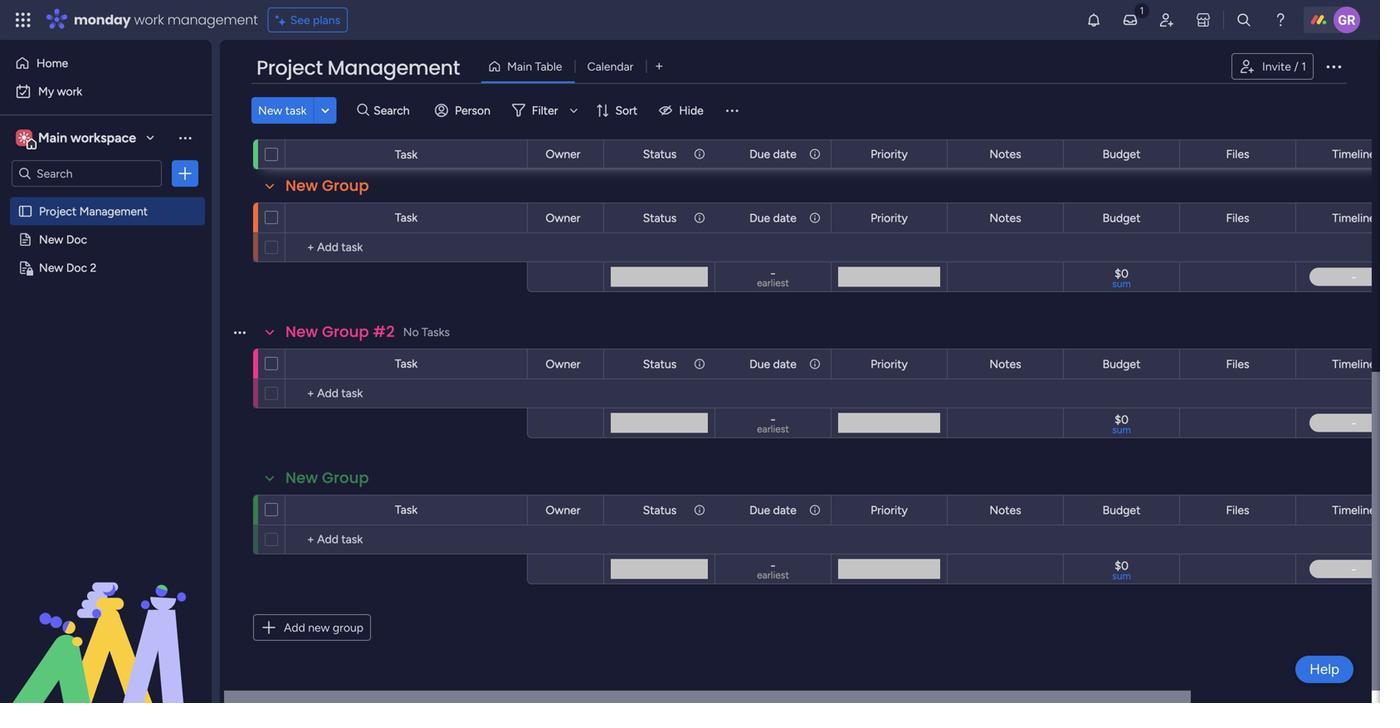 Task type: vqa. For each thing, say whether or not it's contained in the screenshot.
fourth Priority from the top of the page
yes



Task type: locate. For each thing, give the bounding box(es) containing it.
0 vertical spatial $0
[[1115, 267, 1129, 281]]

1 vertical spatial project
[[39, 204, 77, 218]]

0 vertical spatial management
[[328, 54, 460, 82]]

new group for owner
[[286, 175, 369, 196]]

2 notes from the top
[[990, 211, 1022, 225]]

monday marketplace image
[[1196, 12, 1212, 28]]

1 horizontal spatial project
[[257, 54, 323, 82]]

see plans
[[290, 13, 341, 27]]

project management
[[257, 54, 460, 82], [39, 204, 148, 218]]

3 - earliest from the top
[[757, 558, 790, 581]]

notifications image
[[1086, 12, 1103, 28]]

project management inside field
[[257, 54, 460, 82]]

update feed image
[[1123, 12, 1139, 28]]

list box containing project management
[[0, 194, 212, 506]]

new group for due date
[[286, 467, 369, 489]]

2 - earliest from the top
[[757, 412, 790, 435]]

2 public board image from the top
[[17, 232, 33, 247]]

main inside button
[[507, 59, 532, 73]]

owner
[[546, 147, 581, 161], [546, 211, 581, 225], [546, 357, 581, 371], [546, 503, 581, 517]]

1 vertical spatial new group field
[[281, 467, 373, 489]]

4 status from the top
[[643, 503, 677, 517]]

doc left 2 on the top left
[[66, 261, 87, 275]]

public board image for new doc
[[17, 232, 33, 247]]

1 date from the top
[[774, 147, 797, 161]]

management
[[328, 54, 460, 82], [79, 204, 148, 218]]

1 owner field from the top
[[542, 145, 585, 163]]

3 - from the top
[[771, 558, 776, 573]]

options image
[[1324, 56, 1344, 76]]

management inside the project management field
[[328, 54, 460, 82]]

project
[[257, 54, 323, 82], [39, 204, 77, 218]]

new doc 2
[[39, 261, 97, 275]]

public board image
[[17, 203, 33, 219], [17, 232, 33, 247]]

project inside list box
[[39, 204, 77, 218]]

1 vertical spatial earliest
[[757, 423, 790, 435]]

2 date from the top
[[774, 211, 797, 225]]

Owner field
[[542, 145, 585, 163], [542, 209, 585, 227], [542, 355, 585, 373], [542, 501, 585, 519]]

2 vertical spatial earliest
[[757, 569, 790, 581]]

0 vertical spatial -
[[771, 266, 776, 281]]

#2
[[373, 321, 395, 343]]

select product image
[[15, 12, 32, 28]]

2 files field from the top
[[1223, 209, 1254, 227]]

task
[[395, 147, 418, 161], [395, 210, 418, 225], [395, 357, 418, 371], [395, 503, 418, 517]]

4 timeline from the top
[[1333, 503, 1376, 517]]

2 budget from the top
[[1103, 211, 1141, 225]]

new
[[308, 621, 330, 635]]

main down my in the top left of the page
[[38, 130, 67, 146]]

new task
[[258, 103, 307, 117]]

0 horizontal spatial project
[[39, 204, 77, 218]]

$0
[[1115, 267, 1129, 281], [1115, 413, 1129, 427], [1115, 559, 1129, 573]]

1 vertical spatial - earliest
[[757, 412, 790, 435]]

-
[[771, 266, 776, 281], [771, 412, 776, 427], [771, 558, 776, 573]]

/
[[1295, 59, 1299, 73]]

doc for new doc
[[66, 232, 87, 247]]

work right my in the top left of the page
[[57, 84, 82, 98]]

2 priority from the top
[[871, 211, 908, 225]]

1 task from the top
[[395, 147, 418, 161]]

2 owner field from the top
[[542, 209, 585, 227]]

2
[[90, 261, 97, 275]]

2 task from the top
[[395, 210, 418, 225]]

0 horizontal spatial main
[[38, 130, 67, 146]]

0 vertical spatial - earliest
[[757, 266, 790, 289]]

due
[[750, 147, 771, 161], [750, 211, 771, 225], [750, 357, 771, 371], [750, 503, 771, 517]]

1 horizontal spatial project management
[[257, 54, 460, 82]]

Timeline field
[[1329, 145, 1381, 163], [1329, 209, 1381, 227], [1329, 355, 1381, 373], [1329, 501, 1381, 519]]

1 vertical spatial $0
[[1115, 413, 1129, 427]]

main inside workspace selection element
[[38, 130, 67, 146]]

priority for fourth priority field
[[871, 503, 908, 517]]

add
[[284, 621, 305, 635]]

2 group from the top
[[322, 321, 369, 343]]

Status field
[[639, 145, 681, 163], [639, 209, 681, 227], [639, 355, 681, 373], [639, 501, 681, 519]]

workspace selection element
[[16, 128, 139, 149]]

see plans button
[[268, 7, 348, 32]]

sum
[[1113, 278, 1132, 290], [1113, 424, 1132, 436], [1113, 570, 1132, 582]]

2 vertical spatial - earliest
[[757, 558, 790, 581]]

column information image
[[693, 147, 707, 161], [693, 211, 707, 225], [809, 211, 822, 225], [693, 504, 707, 517], [809, 504, 822, 517]]

main table button
[[482, 53, 575, 80]]

1 priority from the top
[[871, 147, 908, 161]]

0 vertical spatial work
[[134, 10, 164, 29]]

budget
[[1103, 147, 1141, 161], [1103, 211, 1141, 225], [1103, 357, 1141, 371], [1103, 503, 1141, 517]]

+ add task text field for -
[[294, 237, 520, 257]]

1 public board image from the top
[[17, 203, 33, 219]]

2 due date from the top
[[750, 211, 797, 225]]

4 task from the top
[[395, 503, 418, 517]]

2 vertical spatial sum
[[1113, 570, 1132, 582]]

Budget field
[[1099, 145, 1145, 163], [1099, 209, 1145, 227], [1099, 355, 1145, 373], [1099, 501, 1145, 519]]

2 timeline field from the top
[[1329, 209, 1381, 227]]

3 status from the top
[[643, 357, 677, 371]]

1 group from the top
[[322, 175, 369, 196]]

doc up the "new doc 2"
[[66, 232, 87, 247]]

add view image
[[656, 60, 663, 72]]

Priority field
[[867, 145, 912, 163], [867, 209, 912, 227], [867, 355, 912, 373], [867, 501, 912, 519]]

calendar
[[588, 59, 634, 73]]

doc
[[66, 232, 87, 247], [66, 261, 87, 275]]

Files field
[[1223, 145, 1254, 163], [1223, 209, 1254, 227], [1223, 355, 1254, 373], [1223, 501, 1254, 519]]

1 - from the top
[[771, 266, 776, 281]]

invite / 1
[[1263, 59, 1307, 73]]

priority
[[871, 147, 908, 161], [871, 211, 908, 225], [871, 357, 908, 371], [871, 503, 908, 517]]

2 new group field from the top
[[281, 467, 373, 489]]

1 horizontal spatial management
[[328, 54, 460, 82]]

new inside button
[[258, 103, 283, 117]]

0 vertical spatial doc
[[66, 232, 87, 247]]

help button
[[1296, 656, 1354, 683]]

0 vertical spatial earliest
[[757, 277, 790, 289]]

main workspace button
[[12, 124, 162, 152]]

notes
[[990, 147, 1022, 161], [990, 211, 1022, 225], [990, 357, 1022, 371], [990, 503, 1022, 517]]

0 vertical spatial group
[[322, 175, 369, 196]]

my work link
[[10, 78, 202, 105]]

Notes field
[[986, 145, 1026, 163], [986, 209, 1026, 227], [986, 355, 1026, 373], [986, 501, 1026, 519]]

4 status field from the top
[[639, 501, 681, 519]]

files
[[1227, 147, 1250, 161], [1227, 211, 1250, 225], [1227, 357, 1250, 371], [1227, 503, 1250, 517]]

my
[[38, 84, 54, 98]]

2 sum from the top
[[1113, 424, 1132, 436]]

3 due date field from the top
[[746, 355, 801, 373]]

0 vertical spatial new group field
[[281, 175, 373, 197]]

home option
[[10, 50, 202, 76]]

3 priority from the top
[[871, 357, 908, 371]]

management down search in workspace field
[[79, 204, 148, 218]]

0 vertical spatial public board image
[[17, 203, 33, 219]]

4 owner field from the top
[[542, 501, 585, 519]]

4 timeline field from the top
[[1329, 501, 1381, 519]]

1 vertical spatial main
[[38, 130, 67, 146]]

work right monday on the left of page
[[134, 10, 164, 29]]

angle down image
[[321, 104, 329, 117]]

new group #2
[[286, 321, 395, 343]]

filter button
[[506, 97, 584, 124]]

1 horizontal spatial work
[[134, 10, 164, 29]]

task for owner
[[395, 503, 418, 517]]

0 horizontal spatial management
[[79, 204, 148, 218]]

budget for first budget "field" from the top of the page
[[1103, 147, 1141, 161]]

help
[[1310, 661, 1340, 678]]

3 notes from the top
[[990, 357, 1022, 371]]

Due date field
[[746, 145, 801, 163], [746, 209, 801, 227], [746, 355, 801, 373], [746, 501, 801, 519]]

budget for 2nd budget "field" from the top
[[1103, 211, 1141, 225]]

3 group from the top
[[322, 467, 369, 489]]

status for first status field from the bottom
[[643, 503, 677, 517]]

add new group
[[284, 621, 364, 635]]

date
[[774, 147, 797, 161], [774, 211, 797, 225], [774, 357, 797, 371], [774, 503, 797, 517]]

status
[[643, 147, 677, 161], [643, 211, 677, 225], [643, 357, 677, 371], [643, 503, 677, 517]]

2 new group from the top
[[286, 467, 369, 489]]

2 vertical spatial group
[[322, 467, 369, 489]]

status for 3rd status field from the top of the page
[[643, 357, 677, 371]]

search everything image
[[1236, 12, 1253, 28]]

project up new doc
[[39, 204, 77, 218]]

3 task from the top
[[395, 357, 418, 371]]

2 vertical spatial $0
[[1115, 559, 1129, 573]]

greg robinson image
[[1334, 7, 1361, 33]]

1 notes from the top
[[990, 147, 1022, 161]]

2 vertical spatial -
[[771, 558, 776, 573]]

1 vertical spatial sum
[[1113, 424, 1132, 436]]

person button
[[429, 97, 501, 124]]

3 date from the top
[[774, 357, 797, 371]]

3 budget from the top
[[1103, 357, 1141, 371]]

0 vertical spatial new group
[[286, 175, 369, 196]]

1 status from the top
[[643, 147, 677, 161]]

3 $0 from the top
[[1115, 559, 1129, 573]]

1 due from the top
[[750, 147, 771, 161]]

1 sum from the top
[[1113, 278, 1132, 290]]

1 vertical spatial + add task text field
[[294, 384, 520, 404]]

0 vertical spatial project
[[257, 54, 323, 82]]

management up search field
[[328, 54, 460, 82]]

$0 sum
[[1113, 267, 1132, 290], [1113, 413, 1132, 436], [1113, 559, 1132, 582]]

main workspace
[[38, 130, 136, 146]]

project up task
[[257, 54, 323, 82]]

- earliest
[[757, 266, 790, 289], [757, 412, 790, 435], [757, 558, 790, 581]]

New Group field
[[281, 175, 373, 197], [281, 467, 373, 489]]

1 vertical spatial work
[[57, 84, 82, 98]]

0 vertical spatial + add task text field
[[294, 237, 520, 257]]

1 new group field from the top
[[281, 175, 373, 197]]

1 priority field from the top
[[867, 145, 912, 163]]

0 horizontal spatial work
[[57, 84, 82, 98]]

monday work management
[[74, 10, 258, 29]]

workspace options image
[[177, 129, 193, 146]]

main
[[507, 59, 532, 73], [38, 130, 67, 146]]

0 vertical spatial project management
[[257, 54, 460, 82]]

budget for 2nd budget "field" from the bottom of the page
[[1103, 357, 1141, 371]]

+ Add task text field
[[294, 237, 520, 257], [294, 384, 520, 404], [294, 530, 520, 550]]

1 vertical spatial project management
[[39, 204, 148, 218]]

1 vertical spatial new group
[[286, 467, 369, 489]]

1 vertical spatial management
[[79, 204, 148, 218]]

2 vertical spatial $0 sum
[[1113, 559, 1132, 582]]

workspace image
[[16, 129, 32, 147], [18, 129, 30, 147]]

project management up v2 search icon
[[257, 54, 460, 82]]

3 timeline field from the top
[[1329, 355, 1381, 373]]

main table
[[507, 59, 563, 73]]

1 vertical spatial $0 sum
[[1113, 413, 1132, 436]]

management inside list box
[[79, 204, 148, 218]]

2 vertical spatial + add task text field
[[294, 530, 520, 550]]

0 vertical spatial sum
[[1113, 278, 1132, 290]]

due date
[[750, 147, 797, 161], [750, 211, 797, 225], [750, 357, 797, 371], [750, 503, 797, 517]]

option
[[0, 196, 212, 200]]

lottie animation element
[[0, 536, 212, 703]]

lottie animation image
[[0, 536, 212, 703]]

Project Management field
[[252, 54, 464, 82]]

new
[[258, 103, 283, 117], [286, 175, 318, 196], [39, 232, 63, 247], [39, 261, 63, 275], [286, 321, 318, 343], [286, 467, 318, 489]]

main left table at the left of the page
[[507, 59, 532, 73]]

1 timeline from the top
[[1333, 147, 1376, 161]]

4 budget from the top
[[1103, 503, 1141, 517]]

options image
[[177, 165, 193, 182]]

4 notes from the top
[[990, 503, 1022, 517]]

2 workspace image from the left
[[18, 129, 30, 147]]

my work
[[38, 84, 82, 98]]

timeline
[[1333, 147, 1376, 161], [1333, 211, 1376, 225], [1333, 357, 1376, 371], [1333, 503, 1376, 517]]

doc for new doc 2
[[66, 261, 87, 275]]

new group field for owner
[[281, 175, 373, 197]]

1 vertical spatial -
[[771, 412, 776, 427]]

column information image
[[809, 147, 822, 161], [693, 357, 707, 371], [809, 357, 822, 371]]

earliest
[[757, 277, 790, 289], [757, 423, 790, 435], [757, 569, 790, 581]]

1 doc from the top
[[66, 232, 87, 247]]

home
[[37, 56, 68, 70]]

3 owner field from the top
[[542, 355, 585, 373]]

new group
[[286, 175, 369, 196], [286, 467, 369, 489]]

column information image for budget
[[693, 147, 707, 161]]

0 vertical spatial $0 sum
[[1113, 267, 1132, 290]]

2 owner from the top
[[546, 211, 581, 225]]

0 horizontal spatial project management
[[39, 204, 148, 218]]

+ add task text field for $0
[[294, 384, 520, 404]]

1 vertical spatial doc
[[66, 261, 87, 275]]

group
[[322, 175, 369, 196], [322, 321, 369, 343], [322, 467, 369, 489]]

2 notes field from the top
[[986, 209, 1026, 227]]

1 vertical spatial public board image
[[17, 232, 33, 247]]

project management down search in workspace field
[[39, 204, 148, 218]]

1 earliest from the top
[[757, 277, 790, 289]]

1 $0 sum from the top
[[1113, 267, 1132, 290]]

1 + add task text field from the top
[[294, 237, 520, 257]]

2 status from the top
[[643, 211, 677, 225]]

list box
[[0, 194, 212, 506]]

work inside option
[[57, 84, 82, 98]]

group for status
[[322, 321, 369, 343]]

new group field for due date
[[281, 467, 373, 489]]

help image
[[1273, 12, 1289, 28]]

0 vertical spatial main
[[507, 59, 532, 73]]

1 horizontal spatial main
[[507, 59, 532, 73]]

work
[[134, 10, 164, 29], [57, 84, 82, 98]]

1 vertical spatial group
[[322, 321, 369, 343]]

priority for 4th priority field from the bottom of the page
[[871, 147, 908, 161]]



Task type: describe. For each thing, give the bounding box(es) containing it.
1 timeline field from the top
[[1329, 145, 1381, 163]]

New Group #2 field
[[281, 321, 399, 343]]

3 notes field from the top
[[986, 355, 1026, 373]]

completed
[[286, 112, 371, 133]]

4 owner from the top
[[546, 503, 581, 517]]

person
[[455, 103, 491, 117]]

2 budget field from the top
[[1099, 209, 1145, 227]]

2 - from the top
[[771, 412, 776, 427]]

group for owner
[[322, 467, 369, 489]]

new task button
[[252, 97, 313, 124]]

2 files from the top
[[1227, 211, 1250, 225]]

group
[[333, 621, 364, 635]]

2 priority field from the top
[[867, 209, 912, 227]]

1 - earliest from the top
[[757, 266, 790, 289]]

3 owner from the top
[[546, 357, 581, 371]]

sort
[[616, 103, 638, 117]]

2 $0 sum from the top
[[1113, 413, 1132, 436]]

4 notes field from the top
[[986, 501, 1026, 519]]

1 $0 from the top
[[1115, 267, 1129, 281]]

2 $0 from the top
[[1115, 413, 1129, 427]]

2 timeline from the top
[[1333, 211, 1376, 225]]

1 due date field from the top
[[746, 145, 801, 163]]

4 due from the top
[[750, 503, 771, 517]]

table
[[535, 59, 563, 73]]

4 due date from the top
[[750, 503, 797, 517]]

notes for 1st notes field from the bottom
[[990, 503, 1022, 517]]

column information image for due date
[[693, 504, 707, 517]]

notes for third notes field from the top
[[990, 357, 1022, 371]]

1
[[1302, 59, 1307, 73]]

column information image for owner
[[809, 211, 822, 225]]

3 priority field from the top
[[867, 355, 912, 373]]

1 image
[[1135, 1, 1150, 20]]

Search in workspace field
[[35, 164, 139, 183]]

notes for 1st notes field
[[990, 147, 1022, 161]]

2 earliest from the top
[[757, 423, 790, 435]]

3 timeline from the top
[[1333, 357, 1376, 371]]

hide button
[[653, 97, 714, 124]]

budget for 1st budget "field" from the bottom
[[1103, 503, 1141, 517]]

home link
[[10, 50, 202, 76]]

main for main workspace
[[38, 130, 67, 146]]

private board image
[[17, 260, 33, 276]]

invite / 1 button
[[1232, 53, 1314, 80]]

my work option
[[10, 78, 202, 105]]

1 due date from the top
[[750, 147, 797, 161]]

invite
[[1263, 59, 1292, 73]]

4 priority field from the top
[[867, 501, 912, 519]]

priority for 2nd priority field from the top of the page
[[871, 211, 908, 225]]

sort button
[[589, 97, 648, 124]]

new doc
[[39, 232, 87, 247]]

see
[[290, 13, 310, 27]]

3 status field from the top
[[639, 355, 681, 373]]

4 budget field from the top
[[1099, 501, 1145, 519]]

add new group button
[[253, 614, 371, 641]]

1 status field from the top
[[639, 145, 681, 163]]

1 owner from the top
[[546, 147, 581, 161]]

4 files field from the top
[[1223, 501, 1254, 519]]

1 files from the top
[[1227, 147, 1250, 161]]

2 due date field from the top
[[746, 209, 801, 227]]

1 files field from the top
[[1223, 145, 1254, 163]]

4 due date field from the top
[[746, 501, 801, 519]]

4 date from the top
[[774, 503, 797, 517]]

priority for 2nd priority field from the bottom of the page
[[871, 357, 908, 371]]

3 due from the top
[[750, 357, 771, 371]]

3 files from the top
[[1227, 357, 1250, 371]]

3 earliest from the top
[[757, 569, 790, 581]]

calendar button
[[575, 53, 646, 80]]

1 notes field from the top
[[986, 145, 1026, 163]]

Search field
[[370, 99, 419, 122]]

status for 3rd status field from the bottom of the page
[[643, 211, 677, 225]]

project inside field
[[257, 54, 323, 82]]

3 due date from the top
[[750, 357, 797, 371]]

invite members image
[[1159, 12, 1176, 28]]

Completed field
[[281, 112, 375, 134]]

filter
[[532, 103, 558, 117]]

project management inside list box
[[39, 204, 148, 218]]

menu image
[[724, 102, 740, 119]]

work for monday
[[134, 10, 164, 29]]

3 files field from the top
[[1223, 355, 1254, 373]]

workspace
[[71, 130, 136, 146]]

management
[[167, 10, 258, 29]]

1 workspace image from the left
[[16, 129, 32, 147]]

notes for third notes field from the bottom
[[990, 211, 1022, 225]]

public board image for project management
[[17, 203, 33, 219]]

hide
[[679, 103, 704, 117]]

status for 4th status field from the bottom of the page
[[643, 147, 677, 161]]

3 sum from the top
[[1113, 570, 1132, 582]]

work for my
[[57, 84, 82, 98]]

arrow down image
[[564, 100, 584, 120]]

2 due from the top
[[750, 211, 771, 225]]

3 + add task text field from the top
[[294, 530, 520, 550]]

3 budget field from the top
[[1099, 355, 1145, 373]]

plans
[[313, 13, 341, 27]]

monday
[[74, 10, 131, 29]]

2 status field from the top
[[639, 209, 681, 227]]

3 $0 sum from the top
[[1113, 559, 1132, 582]]

task
[[285, 103, 307, 117]]

1 budget field from the top
[[1099, 145, 1145, 163]]

task for notes
[[395, 147, 418, 161]]

task for status
[[395, 357, 418, 371]]

main for main table
[[507, 59, 532, 73]]

v2 search image
[[357, 101, 370, 120]]

4 files from the top
[[1227, 503, 1250, 517]]



